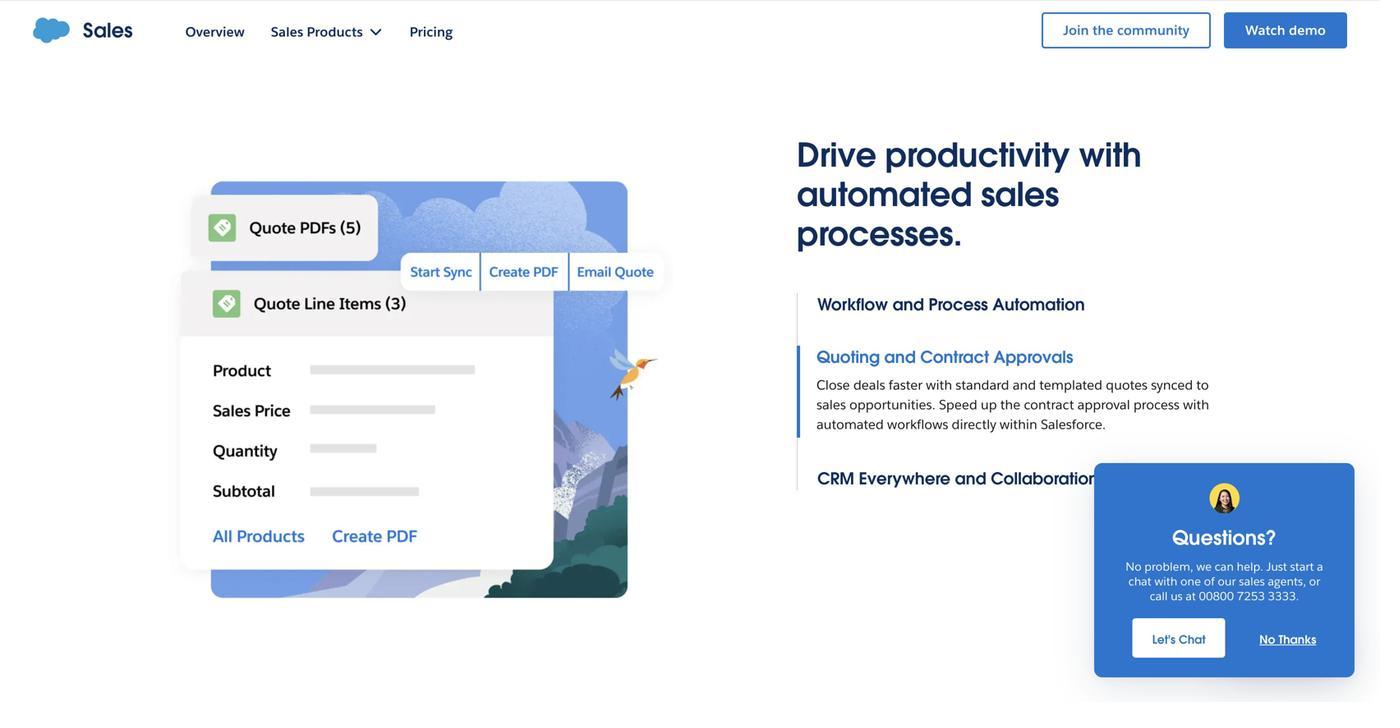 Task type: locate. For each thing, give the bounding box(es) containing it.
0 vertical spatial and
[[884, 347, 916, 368]]

and up faster
[[884, 347, 916, 368]]

0 horizontal spatial sales
[[817, 396, 846, 413]]

no thanks button
[[1260, 619, 1317, 658]]

0 horizontal spatial let's
[[1152, 633, 1176, 647]]

sales
[[981, 174, 1059, 216], [817, 396, 846, 413]]

let's chat
[[1152, 633, 1206, 647], [1264, 644, 1318, 659]]

us
[[1036, 13, 1050, 28]]

0 horizontal spatial let's chat
[[1152, 633, 1206, 647]]

1 horizontal spatial with
[[1079, 134, 1142, 176]]

0 vertical spatial automated
[[797, 174, 972, 216]]

drive productivity with automated sales processes.
[[797, 134, 1142, 255]]

speed
[[939, 396, 978, 413]]

sales
[[83, 18, 133, 43]]

sales inside the 'drive productivity with automated sales processes.'
[[981, 174, 1059, 216]]

0 horizontal spatial chat
[[1179, 633, 1206, 647]]

1 vertical spatial automated
[[817, 416, 884, 433]]

approvals
[[994, 347, 1073, 368]]

0 horizontal spatial with
[[926, 377, 952, 394]]

let's
[[1152, 633, 1176, 647], [1264, 644, 1288, 659]]

questions? element
[[1094, 463, 1355, 551]]

1 horizontal spatial let's
[[1264, 644, 1288, 659]]

0 horizontal spatial and
[[884, 347, 916, 368]]

1 horizontal spatial and
[[1013, 377, 1036, 394]]

0 vertical spatial with
[[1079, 134, 1142, 176]]

sales inside close deals faster with standard and templated quotes synced to sales opportunities. speed up the contract approval process with automated workflows directly within salesforce.
[[817, 396, 846, 413]]

let's chat inside chat region
[[1152, 633, 1206, 647]]

up
[[981, 396, 997, 413]]

deals
[[853, 377, 885, 394]]

approval
[[1078, 396, 1130, 413]]

0 vertical spatial sales
[[981, 174, 1059, 216]]

let's chat button
[[1133, 619, 1225, 658], [1217, 632, 1347, 671]]

chat
[[1179, 633, 1206, 647], [1291, 644, 1318, 659]]

close deals faster with standard and templated quotes synced to sales opportunities. speed up the contract approval process with automated workflows directly within salesforce.
[[817, 377, 1209, 433]]

1 vertical spatial and
[[1013, 377, 1036, 394]]

and
[[884, 347, 916, 368], [1013, 377, 1036, 394]]

site tools navigation
[[942, 10, 1347, 56]]

and up the
[[1013, 377, 1036, 394]]

and inside close deals faster with standard and templated quotes synced to sales opportunities. speed up the contract approval process with automated workflows directly within salesforce.
[[1013, 377, 1036, 394]]

with
[[1079, 134, 1142, 176], [926, 377, 952, 394], [1183, 396, 1209, 413]]

1 vertical spatial sales
[[817, 396, 846, 413]]

2 horizontal spatial with
[[1183, 396, 1209, 413]]

3333
[[1041, 32, 1069, 47]]

chat left no
[[1179, 633, 1206, 647]]

the
[[1000, 396, 1021, 413]]

thanks
[[1279, 633, 1317, 647]]

chat inside region
[[1179, 633, 1206, 647]]

7253
[[1010, 32, 1038, 47]]

no thanks
[[1260, 633, 1317, 647]]

salesforce.
[[1041, 416, 1106, 433]]

quoting
[[817, 347, 880, 368]]

1 vertical spatial with
[[926, 377, 952, 394]]

automated
[[797, 174, 972, 216], [817, 416, 884, 433]]

quotes
[[1106, 377, 1148, 394]]

chat right no
[[1291, 644, 1318, 659]]

synced
[[1151, 377, 1193, 394]]

faster
[[889, 377, 923, 394]]

automated inside the 'drive productivity with automated sales processes.'
[[797, 174, 972, 216]]

opportunities.
[[850, 396, 936, 413]]

productivity
[[885, 134, 1070, 176]]

1 horizontal spatial sales
[[981, 174, 1059, 216]]



Task type: vqa. For each thing, say whether or not it's contained in the screenshot.
$25
no



Task type: describe. For each thing, give the bounding box(es) containing it.
quoting and contract approvals
[[817, 347, 1073, 368]]

workflows
[[887, 416, 949, 433]]

contact us link
[[991, 13, 1050, 28]]

let's inside chat region
[[1152, 633, 1176, 647]]

1 horizontal spatial let's chat
[[1264, 644, 1318, 659]]

drive
[[797, 134, 876, 176]]

contract
[[920, 347, 989, 368]]

1 horizontal spatial chat
[[1291, 644, 1318, 659]]

process
[[1134, 396, 1180, 413]]

salesforce context menu utility navigation
[[1029, 11, 1347, 50]]

no
[[1260, 633, 1275, 647]]

contact us 00800 7253 3333
[[972, 13, 1069, 47]]

close
[[817, 377, 850, 394]]

contract
[[1024, 396, 1074, 413]]

directly
[[952, 416, 996, 433]]

standard
[[956, 377, 1009, 394]]

templated
[[1040, 377, 1103, 394]]

sales link
[[33, 17, 133, 44]]

contact
[[991, 13, 1033, 28]]

quoting and contract approvals button
[[817, 346, 1216, 369]]

chat region
[[1094, 463, 1355, 678]]

within
[[1000, 416, 1038, 433]]

with inside the 'drive productivity with automated sales processes.'
[[1079, 134, 1142, 176]]

questions?
[[1172, 525, 1277, 551]]

00800
[[972, 32, 1007, 47]]

processes.
[[797, 213, 962, 255]]

and inside dropdown button
[[884, 347, 916, 368]]

2 vertical spatial with
[[1183, 396, 1209, 413]]

automated inside close deals faster with standard and templated quotes synced to sales opportunities. speed up the contract approval process with automated workflows directly within salesforce.
[[817, 416, 884, 433]]

lines items including product, sales price, quantity, subtotal, and options to view all product or create a pdf. image
[[164, 136, 674, 645]]

to
[[1197, 377, 1209, 394]]



